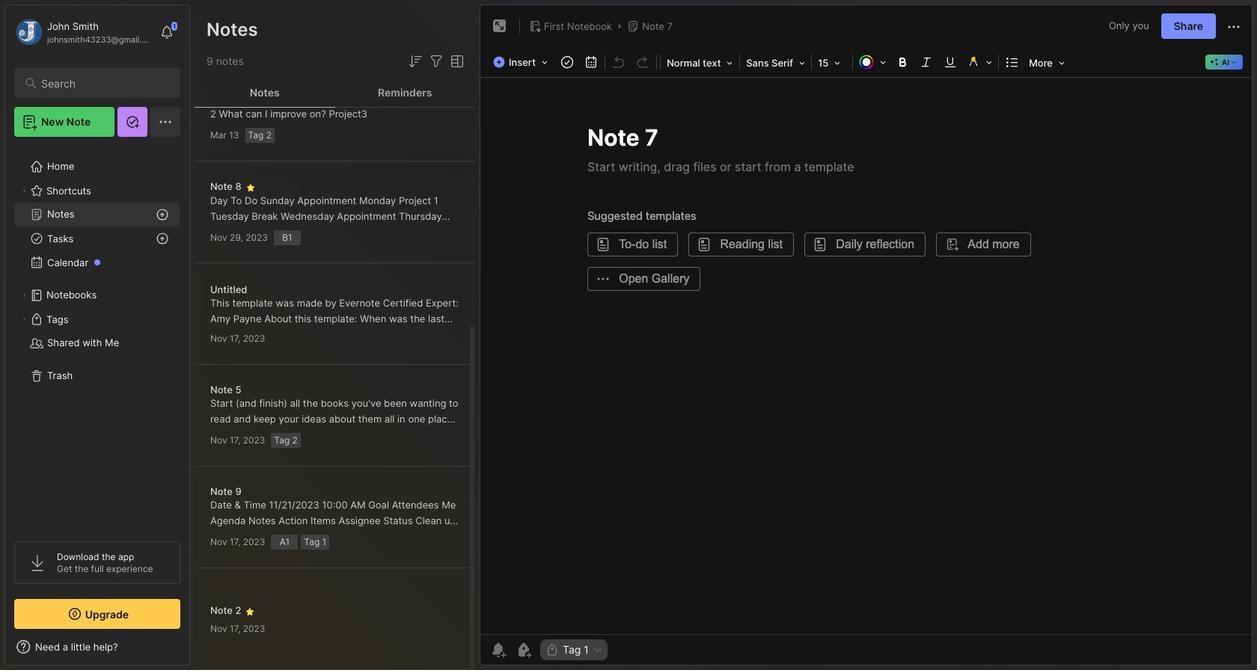 Task type: describe. For each thing, give the bounding box(es) containing it.
none search field inside main element
[[41, 74, 167, 92]]

View options field
[[445, 52, 466, 70]]

Add filters field
[[427, 52, 445, 70]]

calendar event image
[[581, 52, 602, 73]]

expand note image
[[491, 17, 509, 35]]

expand tags image
[[19, 315, 28, 324]]

tree inside main element
[[5, 146, 189, 529]]

add a reminder image
[[490, 642, 508, 660]]

bulleted list image
[[1003, 52, 1024, 73]]

Insert field
[[490, 52, 556, 73]]

Search text field
[[41, 76, 167, 91]]

Account field
[[14, 17, 153, 47]]

Font size field
[[814, 52, 851, 73]]

click to collapse image
[[189, 643, 200, 661]]

add tag image
[[515, 642, 533, 660]]

Highlight field
[[963, 52, 997, 73]]

More field
[[1025, 52, 1070, 73]]

WHAT'S NEW field
[[5, 636, 189, 660]]



Task type: vqa. For each thing, say whether or not it's contained in the screenshot.
Empty
no



Task type: locate. For each thing, give the bounding box(es) containing it.
Heading level field
[[663, 52, 738, 73]]

Tag 1 Tag actions field
[[589, 645, 603, 656]]

Font color field
[[855, 52, 891, 73]]

More actions field
[[1226, 17, 1244, 36]]

Font family field
[[742, 52, 810, 73]]

note window element
[[480, 4, 1253, 670]]

italic image
[[916, 52, 937, 73]]

tab list
[[195, 78, 475, 108]]

Sort options field
[[407, 52, 425, 70]]

more actions image
[[1226, 18, 1244, 36]]

bold image
[[893, 52, 913, 73]]

tree
[[5, 146, 189, 529]]

None search field
[[41, 74, 167, 92]]

underline image
[[940, 52, 961, 73]]

expand notebooks image
[[19, 291, 28, 300]]

task image
[[557, 52, 578, 73]]

Note Editor text field
[[481, 77, 1253, 635]]

main element
[[0, 0, 195, 671]]

add filters image
[[427, 52, 445, 70]]



